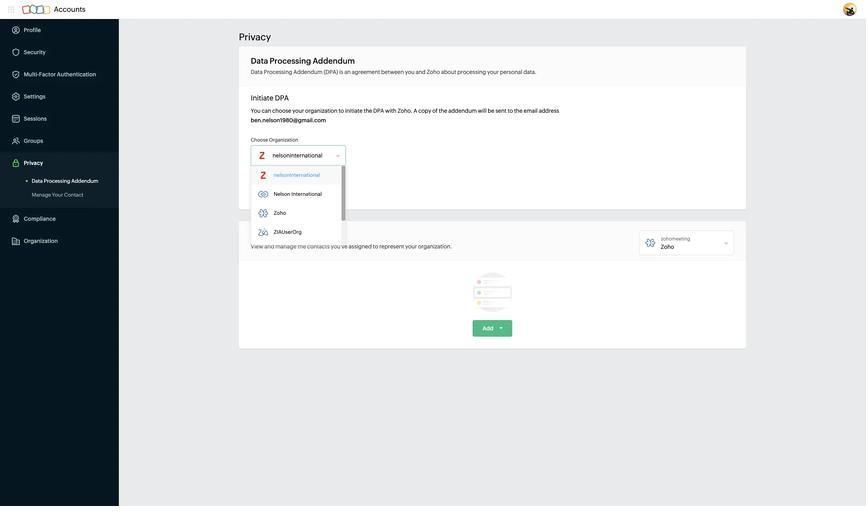 Task type: describe. For each thing, give the bounding box(es) containing it.
0 horizontal spatial to
[[339, 108, 344, 114]]

zohocrm image
[[258, 190, 268, 199]]

the inside manage your contact view and manage the contacts you've assigned to represent your organization.
[[298, 244, 306, 250]]

accounts
[[54, 5, 86, 13]]

processing
[[457, 69, 486, 75]]

0 horizontal spatial zoho
[[274, 210, 286, 216]]

initiate
[[345, 108, 363, 114]]

ziaplatform image
[[258, 228, 268, 237]]

email
[[524, 108, 538, 114]]

with
[[385, 108, 396, 114]]

nelsoninternational image
[[258, 171, 268, 180]]

initiate now
[[263, 179, 294, 185]]

of
[[432, 108, 438, 114]]

an
[[344, 69, 351, 75]]

groups
[[24, 138, 43, 144]]

nelson international
[[274, 191, 322, 197]]

addendum
[[448, 108, 477, 114]]

dpa inside you can choose your organization to initiate the dpa with zoho. a copy of the addendum will be sent to the email address ben.nelson1980@gmail.com
[[373, 108, 384, 114]]

your for manage your contact
[[52, 192, 63, 198]]

org_list image
[[257, 151, 267, 160]]

manage your contact
[[32, 192, 83, 198]]

assigned
[[349, 244, 372, 250]]

addendum for data processing addendum
[[71, 178, 98, 184]]

between
[[381, 69, 404, 75]]

view
[[251, 244, 263, 250]]

the right of
[[439, 108, 447, 114]]

initiate for initiate now
[[263, 179, 281, 185]]

zohomeeting zoho
[[661, 237, 690, 250]]

zohomeeting
[[661, 237, 690, 242]]

initiate now button
[[251, 174, 306, 190]]

1 vertical spatial organization
[[24, 238, 58, 244]]

manage your contact view and manage the contacts you've assigned to represent your organization.
[[251, 231, 452, 250]]

contact for manage your contact
[[64, 192, 83, 198]]

data processing addendum
[[32, 178, 98, 184]]

compliance
[[24, 216, 56, 222]]

1 vertical spatial privacy
[[24, 160, 43, 166]]

1 vertical spatial processing
[[264, 69, 292, 75]]

to inside manage your contact view and manage the contacts you've assigned to represent your organization.
[[373, 244, 378, 250]]

security
[[24, 49, 46, 55]]

1 vertical spatial data
[[251, 69, 263, 75]]

copy
[[418, 108, 431, 114]]

factor
[[39, 71, 56, 78]]

data.
[[523, 69, 536, 75]]



Task type: locate. For each thing, give the bounding box(es) containing it.
and inside manage your contact view and manage the contacts you've assigned to represent your organization.
[[264, 244, 274, 250]]

organization down ben.nelson1980@gmail.com
[[269, 137, 298, 143]]

sessions
[[24, 116, 47, 122]]

1 vertical spatial your
[[283, 231, 300, 240]]

1 vertical spatial manage
[[251, 231, 281, 240]]

1 vertical spatial addendum
[[293, 69, 323, 75]]

2 horizontal spatial to
[[508, 108, 513, 114]]

your inside data processing addendum data processing addendum (dpa) is an agreement between you and zoho about processing your personal data.
[[487, 69, 499, 75]]

ziauserorg
[[274, 229, 302, 235]]

zoho right zohomeeting image
[[274, 210, 286, 216]]

manage for manage your contact
[[32, 192, 51, 198]]

you
[[251, 108, 261, 114]]

the right initiate
[[364, 108, 372, 114]]

the
[[364, 108, 372, 114], [439, 108, 447, 114], [514, 108, 523, 114], [298, 244, 306, 250]]

agreement
[[352, 69, 380, 75]]

profile
[[24, 27, 41, 33]]

zoho down zohomeeting
[[661, 244, 674, 250]]

1 horizontal spatial your
[[405, 244, 417, 250]]

organization
[[305, 108, 337, 114]]

zoho.
[[398, 108, 412, 114]]

1 horizontal spatial dpa
[[373, 108, 384, 114]]

1 horizontal spatial and
[[416, 69, 426, 75]]

nelsoninternational down choose organization
[[273, 153, 322, 159]]

choose
[[251, 137, 268, 143]]

1 horizontal spatial contact
[[301, 231, 331, 240]]

personal
[[500, 69, 522, 75]]

0 vertical spatial your
[[487, 69, 499, 75]]

zoho inside data processing addendum data processing addendum (dpa) is an agreement between you and zoho about processing your personal data.
[[427, 69, 440, 75]]

the left email
[[514, 108, 523, 114]]

1 vertical spatial nelsoninternational
[[274, 172, 320, 178]]

contact down data processing addendum
[[64, 192, 83, 198]]

dpa
[[275, 94, 289, 102], [373, 108, 384, 114]]

initiate
[[251, 94, 273, 102], [263, 179, 281, 185]]

choose
[[272, 108, 291, 114]]

your down data processing addendum
[[52, 192, 63, 198]]

processing for data processing addendum data processing addendum (dpa) is an agreement between you and zoho about processing your personal data.
[[270, 56, 311, 65]]

contacts
[[307, 244, 330, 250]]

0 vertical spatial processing
[[270, 56, 311, 65]]

your inside you can choose your organization to initiate the dpa with zoho. a copy of the addendum will be sent to the email address ben.nelson1980@gmail.com
[[292, 108, 304, 114]]

1 horizontal spatial manage
[[251, 231, 281, 240]]

1 vertical spatial zoho
[[274, 210, 286, 216]]

the right manage
[[298, 244, 306, 250]]

your inside manage your contact view and manage the contacts you've assigned to represent your organization.
[[405, 244, 417, 250]]

addendum up manage your contact
[[71, 178, 98, 184]]

0 horizontal spatial privacy
[[24, 160, 43, 166]]

addendum for data processing addendum data processing addendum (dpa) is an agreement between you and zoho about processing your personal data.
[[313, 56, 355, 65]]

1 vertical spatial your
[[292, 108, 304, 114]]

0 vertical spatial nelsoninternational
[[273, 153, 322, 159]]

0 vertical spatial organization
[[269, 137, 298, 143]]

you've
[[331, 244, 348, 250]]

data for data processing addendum data processing addendum (dpa) is an agreement between you and zoho about processing your personal data.
[[251, 56, 268, 65]]

1 vertical spatial initiate
[[263, 179, 281, 185]]

sent
[[495, 108, 507, 114]]

contact for manage your contact view and manage the contacts you've assigned to represent your organization.
[[301, 231, 331, 240]]

2 vertical spatial data
[[32, 178, 43, 184]]

0 vertical spatial contact
[[64, 192, 83, 198]]

0 horizontal spatial and
[[264, 244, 274, 250]]

0 horizontal spatial your
[[292, 108, 304, 114]]

you
[[405, 69, 415, 75]]

manage up compliance
[[32, 192, 51, 198]]

your for manage your contact view and manage the contacts you've assigned to represent your organization.
[[283, 231, 300, 240]]

0 horizontal spatial contact
[[64, 192, 83, 198]]

and inside data processing addendum data processing addendum (dpa) is an agreement between you and zoho about processing your personal data.
[[416, 69, 426, 75]]

0 horizontal spatial dpa
[[275, 94, 289, 102]]

organization.
[[418, 244, 452, 250]]

your
[[487, 69, 499, 75], [292, 108, 304, 114], [405, 244, 417, 250]]

0 vertical spatial privacy
[[239, 32, 271, 42]]

(dpa)
[[324, 69, 338, 75]]

initiate up zohocrm icon
[[263, 179, 281, 185]]

be
[[488, 108, 494, 114]]

manage
[[32, 192, 51, 198], [251, 231, 281, 240]]

your up manage
[[283, 231, 300, 240]]

2 horizontal spatial zoho
[[661, 244, 674, 250]]

is
[[339, 69, 343, 75]]

0 horizontal spatial manage
[[32, 192, 51, 198]]

addendum left "(dpa)"
[[293, 69, 323, 75]]

manage for manage your contact view and manage the contacts you've assigned to represent your organization.
[[251, 231, 281, 240]]

1 horizontal spatial organization
[[269, 137, 298, 143]]

you can choose your organization to initiate the dpa with zoho. a copy of the addendum will be sent to the email address ben.nelson1980@gmail.com
[[251, 108, 559, 124]]

2 vertical spatial addendum
[[71, 178, 98, 184]]

2 vertical spatial zoho
[[661, 244, 674, 250]]

your inside manage your contact view and manage the contacts you've assigned to represent your organization.
[[283, 231, 300, 240]]

your left personal
[[487, 69, 499, 75]]

data for data processing addendum
[[32, 178, 43, 184]]

org_list image
[[645, 238, 655, 248]]

authentication
[[57, 71, 96, 78]]

zoho left about
[[427, 69, 440, 75]]

initiate for initiate dpa
[[251, 94, 273, 102]]

your up ben.nelson1980@gmail.com
[[292, 108, 304, 114]]

address
[[539, 108, 559, 114]]

nelsoninternational up now
[[274, 172, 320, 178]]

0 vertical spatial data
[[251, 56, 268, 65]]

organization
[[269, 137, 298, 143], [24, 238, 58, 244]]

0 vertical spatial your
[[52, 192, 63, 198]]

data processing addendum data processing addendum (dpa) is an agreement between you and zoho about processing your personal data.
[[251, 56, 536, 75]]

0 vertical spatial manage
[[32, 192, 51, 198]]

zoho inside zohomeeting zoho
[[661, 244, 674, 250]]

0 horizontal spatial your
[[52, 192, 63, 198]]

about
[[441, 69, 456, 75]]

and
[[416, 69, 426, 75], [264, 244, 274, 250]]

ben.nelson1980@gmail.com
[[251, 117, 326, 124]]

contact
[[64, 192, 83, 198], [301, 231, 331, 240]]

0 vertical spatial dpa
[[275, 94, 289, 102]]

data
[[251, 56, 268, 65], [251, 69, 263, 75], [32, 178, 43, 184]]

multi-factor authentication
[[24, 71, 96, 78]]

represent
[[379, 244, 404, 250]]

your
[[52, 192, 63, 198], [283, 231, 300, 240]]

1 horizontal spatial privacy
[[239, 32, 271, 42]]

to left initiate
[[339, 108, 344, 114]]

zoho
[[427, 69, 440, 75], [274, 210, 286, 216], [661, 244, 674, 250]]

privacy
[[239, 32, 271, 42], [24, 160, 43, 166]]

manage inside manage your contact view and manage the contacts you've assigned to represent your organization.
[[251, 231, 281, 240]]

0 vertical spatial addendum
[[313, 56, 355, 65]]

contact inside manage your contact view and manage the contacts you've assigned to represent your organization.
[[301, 231, 331, 240]]

addendum
[[313, 56, 355, 65], [293, 69, 323, 75], [71, 178, 98, 184]]

1 horizontal spatial your
[[283, 231, 300, 240]]

to
[[339, 108, 344, 114], [508, 108, 513, 114], [373, 244, 378, 250]]

to right sent on the right
[[508, 108, 513, 114]]

now
[[282, 179, 294, 185]]

2 horizontal spatial your
[[487, 69, 499, 75]]

choose organization
[[251, 137, 298, 143]]

addendum up "(dpa)"
[[313, 56, 355, 65]]

organization down compliance
[[24, 238, 58, 244]]

processing
[[270, 56, 311, 65], [264, 69, 292, 75], [44, 178, 70, 184]]

add
[[483, 326, 493, 332]]

1 vertical spatial and
[[264, 244, 274, 250]]

initiate dpa
[[251, 94, 289, 102]]

0 horizontal spatial organization
[[24, 238, 58, 244]]

international
[[291, 191, 322, 197]]

initiate up can
[[251, 94, 273, 102]]

processing for data processing addendum
[[44, 178, 70, 184]]

can
[[262, 108, 271, 114]]

settings
[[24, 93, 46, 100]]

dpa left with
[[373, 108, 384, 114]]

manage
[[275, 244, 296, 250]]

zohomeeting image
[[258, 209, 268, 218]]

multi-
[[24, 71, 39, 78]]

0 vertical spatial zoho
[[427, 69, 440, 75]]

a
[[413, 108, 417, 114]]

1 horizontal spatial to
[[373, 244, 378, 250]]

1 vertical spatial dpa
[[373, 108, 384, 114]]

and right view
[[264, 244, 274, 250]]

dpa up choose
[[275, 94, 289, 102]]

0 vertical spatial and
[[416, 69, 426, 75]]

0 vertical spatial initiate
[[251, 94, 273, 102]]

2 vertical spatial your
[[405, 244, 417, 250]]

initiate inside button
[[263, 179, 281, 185]]

nelson
[[274, 191, 290, 197]]

contact up "contacts" at the left
[[301, 231, 331, 240]]

to right assigned
[[373, 244, 378, 250]]

1 horizontal spatial zoho
[[427, 69, 440, 75]]

nelsoninternational
[[273, 153, 322, 159], [274, 172, 320, 178]]

and right you
[[416, 69, 426, 75]]

2 vertical spatial processing
[[44, 178, 70, 184]]

your right "represent"
[[405, 244, 417, 250]]

manage up view
[[251, 231, 281, 240]]

1 vertical spatial contact
[[301, 231, 331, 240]]

will
[[478, 108, 487, 114]]



Task type: vqa. For each thing, say whether or not it's contained in the screenshot.
Search Applications text field
no



